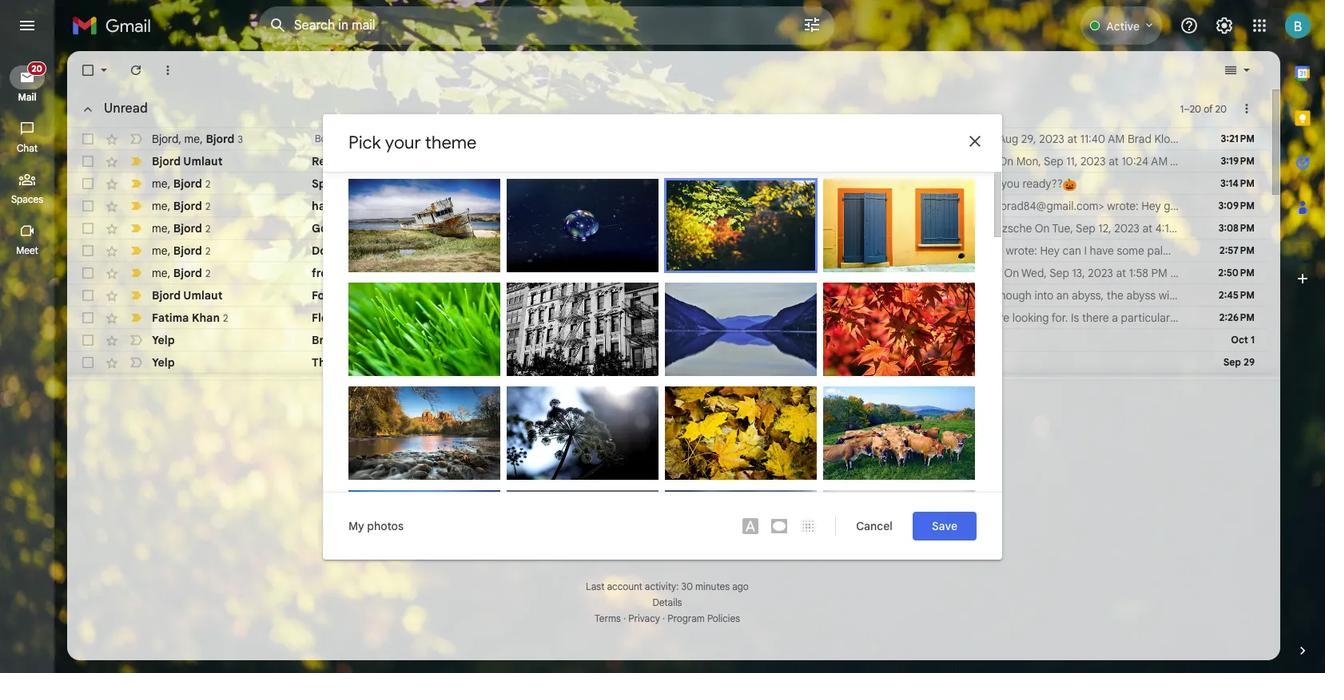 Task type: vqa. For each thing, say whether or not it's contained in the screenshot.
the bottom should
yes



Task type: describe. For each thing, give the bounding box(es) containing it.
2023 right the 29, on the top
[[1039, 132, 1065, 146]]

in right the dream
[[803, 356, 812, 370]]

5 me , bjord 2 from the top
[[152, 266, 210, 280]]

umlaut for food for thought
[[183, 289, 223, 303]]

2 flexport from the left
[[644, 311, 686, 325]]

<klobrad84@gmail.com> up 3:19 pm
[[1174, 132, 1298, 146]]

of down pick
[[368, 154, 379, 169]]

it.
[[869, 132, 879, 146]]

2 no from the left
[[615, 199, 628, 213]]

- for us to come? scott stapp is that you? on tue, sep 12, 2023 at 1:38 pm brad klo <klobrad84@gmail.com> wrote: are you ready??
[[395, 177, 1063, 191]]

- left "where" at left top
[[412, 199, 417, 213]]

unread button
[[72, 93, 154, 125]]

chat heading
[[0, 142, 54, 155]]

mirror
[[562, 132, 592, 146]]

2 row from the top
[[67, 150, 1325, 173]]

for.
[[1052, 311, 1068, 325]]

grzegorz up thought
[[375, 270, 416, 283]]

sep down ice
[[706, 244, 726, 258]]

ready??
[[1023, 177, 1063, 191]]

2 horizontal spatial abyss,
[[1072, 289, 1104, 303]]

yarbrough
[[875, 478, 922, 490]]

me for free
[[152, 266, 168, 280]]

put
[[597, 221, 614, 236]]

6 row from the top
[[67, 240, 1301, 262]]

nikos
[[906, 154, 933, 169]]

2023 up conan
[[693, 177, 718, 191]]

<james.peterso
[[1254, 154, 1325, 169]]

on right the nietzsche
[[1035, 221, 1050, 236]]

<klobrad84@gmail.com> down ready??
[[980, 199, 1105, 213]]

Search in mail search field
[[259, 6, 835, 45]]

the left abyss at right top
[[1107, 289, 1124, 303]]

donuts
[[312, 244, 351, 258]]

klo up friedrich
[[961, 199, 977, 213]]

sep 29
[[1224, 357, 1255, 369]]

0 vertical spatial 13,
[[729, 244, 742, 258]]

exchange
[[1234, 244, 1283, 258]]

3:08 pm
[[1219, 222, 1255, 234]]

2 ͏͏ from the left
[[946, 356, 949, 370]]

0 horizontal spatial should
[[546, 289, 580, 303]]

me for spooky season
[[152, 176, 168, 191]]

1 gb from the left
[[621, 490, 636, 504]]

seller
[[688, 311, 717, 325]]

1 horizontal spatial should
[[726, 221, 760, 236]]

imagination
[[513, 199, 571, 213]]

khan
[[192, 311, 220, 325]]

and up "- for us to come? scott stapp is that you? on tue, sep 12, 2023 at 1:38 pm brad klo <klobrad84@gmail.com> wrote: are you ready??"
[[717, 154, 736, 169]]

<klobrad84@gmail.com> up eliud
[[879, 244, 1003, 258]]

it's
[[515, 244, 529, 258]]

by: romain guy up photos
[[358, 478, 429, 490]]

to left it at the top
[[604, 289, 614, 303]]

important mainly because it was sent directly to you. switch for free
[[128, 265, 144, 281]]

sep up can
[[1076, 221, 1096, 236]]

find
[[629, 356, 649, 370]]

1 vertical spatial hey
[[1040, 244, 1060, 258]]

greg down check
[[533, 374, 555, 387]]

fights
[[464, 289, 493, 303]]

thought
[[359, 289, 406, 303]]

2 horizontal spatial there
[[1082, 311, 1109, 325]]

3
[[238, 133, 243, 145]]

at left 1:58
[[1116, 266, 1126, 281]]

meet
[[16, 245, 38, 257]]

and right moods
[[828, 266, 848, 281]]

my photos
[[349, 519, 404, 534]]

by: zermatt2 option
[[507, 490, 659, 584]]

0 horizontal spatial bones
[[315, 133, 342, 145]]

by: grzegorz głowaty up process
[[676, 268, 776, 281]]

0 horizontal spatial back
[[672, 132, 697, 146]]

spooky
[[312, 177, 353, 191]]

to right us
[[440, 177, 450, 191]]

1 horizontal spatial abyss,
[[682, 154, 714, 169]]

2:57 pm
[[1220, 245, 1255, 257]]

romain down cucamonga on the bottom right
[[850, 374, 883, 387]]

your up monster.
[[851, 266, 873, 281]]

guy up and
[[886, 270, 904, 283]]

0 horizontal spatial he
[[725, 289, 738, 303]]

2 for spooky season
[[205, 178, 210, 190]]

- left for
[[398, 177, 403, 191]]

on right got.
[[661, 244, 676, 258]]

your down signed on the left of the page
[[561, 333, 583, 348]]

2 vertical spatial for
[[601, 311, 615, 325]]

terms link
[[595, 613, 621, 625]]

halloween
[[312, 199, 367, 213]]

1 horizontal spatial 13,
[[1072, 266, 1085, 281]]

in down undisciplined,
[[650, 289, 659, 303]]

tue, up enter
[[787, 199, 808, 213]]

, for goats or cats?
[[168, 221, 170, 235]]

1 vertical spatial wrote:
[[1107, 199, 1139, 213]]

are right life
[[505, 266, 522, 281]]

0.13
[[598, 490, 618, 504]]

free
[[312, 266, 334, 281]]

only
[[345, 266, 368, 281]]

to left put
[[584, 221, 594, 236]]

brad up readings
[[1198, 221, 1222, 236]]

clarify
[[902, 311, 933, 325]]

or
[[347, 221, 359, 236]]

unread
[[104, 101, 148, 117]]

romain down taco
[[375, 374, 409, 387]]

advanced search options image
[[796, 9, 828, 41]]

used
[[684, 490, 708, 504]]

terms
[[595, 613, 621, 625]]

readings
[[1175, 244, 1219, 258]]

greg left 0.13 on the left of page
[[533, 478, 555, 490]]

yelp.
[[773, 333, 797, 348]]

if
[[911, 289, 917, 303]]

10 row from the top
[[67, 329, 1268, 352]]

3 ͏͏ from the left
[[974, 356, 977, 370]]

pick your theme alert dialog
[[323, 114, 1003, 584]]

by: romain guy down taco
[[358, 374, 429, 387]]

interval
[[844, 154, 882, 169]]

3 row from the top
[[67, 173, 1268, 195]]

pm right 2:50
[[915, 199, 932, 213]]

project?
[[480, 333, 525, 348]]

2023 right 11,
[[1081, 154, 1106, 169]]

cucamonga
[[856, 356, 917, 370]]

0 horizontal spatial next
[[453, 333, 477, 348]]

peterson
[[1207, 154, 1251, 169]]

1 me , bjord 2 from the top
[[152, 176, 210, 191]]

1 horizontal spatial back
[[1205, 289, 1230, 303]]

- right 🌮 icon
[[507, 356, 513, 370]]

a left mirror
[[553, 132, 559, 146]]

7 ͏͏ from the left
[[1060, 356, 1063, 370]]

12 row from the top
[[67, 374, 1268, 397]]

2 gb from the left
[[665, 490, 681, 504]]

11:40
[[1081, 132, 1106, 146]]

, for donuts
[[168, 243, 170, 258]]

policies
[[707, 613, 740, 625]]

me , bjord 2 for goats
[[152, 221, 210, 235]]

1 gaze from the left
[[941, 289, 966, 303]]

0 horizontal spatial there
[[456, 199, 483, 213]]

to down and
[[889, 311, 899, 325]]

home's
[[411, 333, 450, 348]]

tue, left aug
[[975, 132, 996, 146]]

- down disciplined
[[408, 289, 414, 303]]

heat
[[853, 221, 876, 236]]

1 horizontal spatial will
[[1159, 289, 1175, 303]]

on up kazantzakis
[[958, 132, 973, 146]]

on right you?
[[613, 177, 628, 191]]

who
[[436, 221, 458, 236]]

bjord , me , bjord 3
[[152, 132, 243, 146]]

1 20 from the left
[[1190, 103, 1202, 115]]

life
[[487, 266, 503, 281]]

brad up halloween movies - where there is no imagination there is no horror. arthur conan doyle on tue, sep 12, 2023 at 2:50 pm brad klo <klobrad84@gmail.com> wrote: hey guys what are your favorite hallo
[[775, 177, 799, 191]]

a left particular
[[1112, 311, 1118, 325]]

tue, up can
[[1052, 221, 1074, 236]]

greg down tortilla-
[[691, 374, 714, 387]]

pm right 4:19
[[1178, 221, 1195, 236]]

pick your theme heading
[[349, 132, 477, 153]]

fake dinosaur bones
[[395, 132, 509, 146]]

season
[[355, 177, 395, 191]]

the up thought
[[371, 266, 388, 281]]

what down "how" on the top of the page
[[575, 244, 600, 258]]

0 horizontal spatial with
[[750, 333, 771, 348]]

you.
[[1254, 289, 1276, 303]]

portal
[[720, 311, 750, 325]]

2023 up the heat
[[849, 199, 874, 213]]

klo up james on the top right of page
[[1155, 132, 1171, 146]]

klo down readings
[[1198, 266, 1214, 281]]

your up painter,
[[618, 311, 641, 325]]

enough
[[994, 289, 1032, 303]]

2:45 pm
[[1219, 289, 1255, 301]]

more
[[721, 333, 747, 348]]

your up food for thought - whoever fights monsters should see to it that in the process he does not become a monster. and if you gaze long enough into an abyss, the abyss will gaze back into you.
[[765, 266, 788, 281]]

1 horizontal spatial he
[[799, 132, 811, 146]]

1 no from the left
[[497, 199, 510, 213]]

here
[[464, 356, 488, 370]]

0 vertical spatial not
[[762, 221, 779, 236]]

important mainly because it was sent directly to you. switch for halloween movies
[[128, 198, 144, 214]]

bjord umlaut for re: gorge of the jungle
[[152, 154, 223, 169]]

2 inside fatima khan 2
[[223, 312, 228, 324]]

at left 10:24 at the right top
[[1109, 154, 1119, 169]]

to left 'thinker'
[[700, 132, 710, 146]]

0 vertical spatial hey
[[1142, 199, 1161, 213]]

favorite
[[1263, 199, 1302, 213]]

klo down the heat
[[860, 244, 876, 258]]

0 horizontal spatial 1
[[1181, 103, 1184, 115]]

2 vertical spatial 12,
[[1099, 221, 1112, 236]]

klo up halloween movies - where there is no imagination there is no horror. arthur conan doyle on tue, sep 12, 2023 at 2:50 pm brad klo <klobrad84@gmail.com> wrote: hey guys what are your favorite hallo
[[802, 177, 818, 191]]

4:19
[[1156, 221, 1176, 236]]

find
[[536, 333, 558, 348]]

you?
[[586, 177, 610, 191]]

umlaut for re: gorge of the jungle
[[183, 154, 223, 169]]

sep up goats or cats? - those who cannot understand how to put their thoughts on ice should not enter into the heat of debate. friedrich nietzsche on tue, sep 12, 2023 at 4:19 pm brad klo <klobrad84@gm
[[810, 199, 830, 213]]

0 vertical spatial wed,
[[678, 244, 704, 258]]

recently
[[504, 311, 546, 325]]

11 row from the top
[[67, 352, 1268, 374]]

flexport onboarding call - hey, you recently signed up for your flexport seller portal account, and i just wanted to clarify what you were looking for. is there a particular service you need support with
[[312, 311, 1325, 325]]

bullock left 0.13 on the left of page
[[558, 478, 591, 490]]

, for free
[[168, 266, 170, 280]]

service
[[1173, 311, 1210, 325]]

1 dark from the left
[[535, 154, 558, 169]]

important mainly because it was sent directly to you. switch for re: gorge of the jungle
[[128, 153, 144, 169]]

on up 'enough'
[[1004, 266, 1019, 281]]

by: mike cleron option
[[823, 490, 975, 584]]

mail heading
[[0, 91, 54, 104]]

meet heading
[[0, 245, 54, 257]]

mail, 20 unread messages image
[[26, 66, 45, 81]]

me for goats or cats?
[[152, 221, 168, 235]]

tue, up horror.
[[630, 177, 652, 191]]

debate.
[[892, 221, 931, 236]]

list
[[590, 356, 605, 370]]

1 inside row
[[1251, 334, 1255, 346]]

0 horizontal spatial will
[[617, 132, 633, 146]]

gorge
[[332, 154, 365, 169]]

bullock down tortilla-
[[716, 374, 749, 387]]

głowaty up does
[[737, 268, 776, 281]]

plumber,
[[652, 333, 696, 348]]

scott
[[490, 177, 517, 191]]

mon,
[[1017, 154, 1042, 169]]

brad up friedrich
[[934, 199, 958, 213]]

follow link to manage storage image
[[715, 489, 731, 505]]

1 horizontal spatial wed,
[[1022, 266, 1047, 281]]

what right the "guys"
[[1191, 199, 1216, 213]]

1 vertical spatial that
[[627, 289, 647, 303]]

you
[[483, 311, 502, 325]]

the left process
[[662, 289, 679, 303]]

at left 11:40
[[1068, 132, 1078, 146]]

oct 1
[[1231, 334, 1255, 346]]

james
[[1170, 154, 1204, 169]]

ice
[[708, 221, 723, 236]]

your up 3:08 pm
[[1238, 199, 1261, 213]]

on right the doyle
[[769, 199, 784, 213]]



Task type: locate. For each thing, give the bounding box(es) containing it.
at left 2:50
[[877, 199, 887, 213]]

2 we from the left
[[739, 154, 753, 169]]

grzegorz
[[693, 268, 735, 281], [375, 270, 416, 283], [691, 478, 733, 490]]

the left 'thinker'
[[713, 132, 730, 146]]

at
[[1068, 132, 1078, 146], [1109, 154, 1119, 169], [721, 177, 731, 191], [877, 199, 887, 213], [1143, 221, 1153, 236], [773, 244, 783, 258], [1116, 266, 1126, 281]]

1 not important switch from the top
[[128, 131, 144, 147]]

important mainly because it was sent directly to you. switch for goats or cats?
[[128, 221, 144, 237]]

at left 4:19
[[1143, 221, 1153, 236]]

5 important mainly because it was sent directly to you. switch from the top
[[128, 243, 144, 259]]

2 me , bjord 2 from the top
[[152, 199, 210, 213]]

2 horizontal spatial next
[[678, 356, 700, 370]]

1 vertical spatial am
[[1151, 154, 1168, 169]]

cannot
[[461, 221, 496, 236]]

thoughts
[[644, 221, 689, 236]]

is up cannot
[[486, 199, 494, 213]]

2023
[[1039, 132, 1065, 146], [1081, 154, 1106, 169], [693, 177, 718, 191], [849, 199, 874, 213], [1115, 221, 1140, 236], [745, 244, 770, 258], [1088, 266, 1114, 281]]

what up call
[[771, 132, 796, 146]]

brad, what's your home's next project? - find your next painter, plumber, and more with yelp. ͏ ͏ ͏ ͏ ͏ ͏ ͏ ͏ ͏ ͏ ͏ ͏ ͏ ͏ ͏ ͏ ͏ ͏ ͏ ͏ ͏ ͏ ͏ ͏ ͏ ͏ ͏ ͏ ͏ ͏ ͏ ͏ ͏ ͏ ͏ ͏ ͏ ͏ ͏ ͏ ͏ ͏ ͏ ͏ ͏ ͏ ͏ ͏ ͏ ͏ ͏ ͏ ͏ ͏ ͏ ͏ ͏ ͏ ͏ ͏ ͏ ͏ ͏ ͏ ͏ ͏ ͏ ͏ ͏ ͏ ͏ ͏ ͏ ͏
[[312, 333, 1009, 348]]

row
[[67, 128, 1325, 150], [67, 150, 1325, 173], [67, 173, 1268, 195], [67, 195, 1325, 217], [67, 217, 1325, 240], [67, 240, 1301, 262], [67, 262, 1325, 285], [67, 285, 1276, 307], [67, 307, 1325, 329], [67, 329, 1268, 352], [67, 352, 1268, 374], [67, 374, 1268, 397]]

1 horizontal spatial we
[[739, 154, 753, 169]]

ernest
[[881, 132, 914, 146]]

at left 1:38
[[721, 177, 731, 191]]

see
[[583, 289, 601, 303]]

1 bjord umlaut from the top
[[152, 154, 223, 169]]

a down only the disciplined ones in life are free. if you are undisciplined, you are a slave to your moods and your passions. eliud kipchoge on wed, sep 13, 2023 at 1:58 pm brad klo <klobrad84@gmail.co
[[832, 289, 838, 303]]

1 horizontal spatial gaze
[[1178, 289, 1202, 303]]

no
[[497, 199, 510, 213], [615, 199, 628, 213]]

jungle
[[402, 154, 439, 169]]

3:14 pm
[[1221, 177, 1255, 189]]

🎃 image
[[1063, 178, 1077, 192]]

end
[[613, 154, 632, 169]]

3 me , bjord 2 from the top
[[152, 221, 210, 235]]

and down the seller
[[699, 333, 718, 348]]

he left thinks
[[799, 132, 811, 146]]

0 horizontal spatial flexport
[[312, 311, 357, 325]]

navigation containing mail
[[0, 51, 56, 674]]

1 horizontal spatial no
[[615, 199, 628, 213]]

2 for halloween movies
[[205, 200, 210, 212]]

by: inside option
[[833, 478, 847, 490]]

me
[[184, 132, 200, 146], [152, 176, 168, 191], [152, 199, 168, 213], [152, 221, 168, 235], [152, 243, 168, 258], [152, 266, 168, 280]]

2 bjord umlaut from the top
[[152, 289, 223, 303]]

next
[[453, 333, 477, 348], [586, 333, 608, 348], [678, 356, 700, 370]]

bullock down the out
[[558, 374, 591, 387]]

dreamy
[[353, 133, 387, 145]]

nietzsche
[[982, 221, 1032, 236]]

understand
[[499, 221, 557, 236]]

the left the heat
[[833, 221, 850, 236]]

1 · from the left
[[624, 613, 626, 625]]

0 vertical spatial back
[[672, 132, 697, 146]]

moods
[[791, 266, 826, 281]]

row containing bjord
[[67, 128, 1325, 150]]

1 vertical spatial 12,
[[833, 199, 846, 213]]

want,
[[485, 244, 512, 258]]

1 vertical spatial 13,
[[1072, 266, 1085, 281]]

into left it. on the top of page
[[847, 132, 866, 146]]

0 horizontal spatial 13,
[[729, 244, 742, 258]]

brad up only the disciplined ones in life are free. if you are undisciplined, you are a slave to your moods and your passions. eliud kipchoge on wed, sep 13, 2023 at 1:58 pm brad klo <klobrad84@gmail.co
[[833, 244, 857, 258]]

1 horizontal spatial there
[[574, 199, 601, 213]]

2 horizontal spatial for
[[1286, 244, 1301, 258]]

4 row from the top
[[67, 195, 1325, 217]]

29
[[1244, 357, 1255, 369]]

main content
[[67, 51, 1325, 674]]

a right "from"
[[526, 154, 532, 169]]

0 vertical spatial will
[[617, 132, 633, 146]]

a left slave
[[715, 266, 721, 281]]

0 horizontal spatial am
[[1108, 132, 1125, 146]]

am right 10:24 at the right top
[[1151, 154, 1168, 169]]

1 yelp from the top
[[152, 333, 175, 348]]

call
[[756, 154, 774, 169]]

thinks
[[814, 132, 845, 146]]

navigation
[[0, 51, 56, 674]]

by: grzegorz głowaty option
[[349, 179, 500, 284], [665, 179, 817, 283], [665, 387, 817, 492]]

1 vertical spatial should
[[546, 289, 580, 303]]

thinker
[[733, 132, 768, 146]]

important mainly because it was sent directly to you. switch
[[128, 153, 144, 169], [128, 176, 144, 192], [128, 198, 144, 214], [128, 221, 144, 237], [128, 243, 144, 259], [128, 265, 144, 281]]

3 not important switch from the top
[[128, 355, 144, 371]]

animals option
[[349, 490, 500, 584]]

2023 up slave
[[745, 244, 770, 258]]

1 row from the top
[[67, 128, 1325, 150]]

głowaty up 'whoever'
[[419, 270, 458, 283]]

for down only
[[341, 289, 357, 303]]

me , bjord 2 for halloween
[[152, 199, 210, 213]]

gb
[[621, 490, 636, 504], [665, 490, 681, 504]]

next down 'hey,'
[[453, 333, 477, 348]]

no
[[591, 419, 607, 435]]

disciplined
[[391, 266, 445, 281]]

there
[[456, 199, 483, 213], [574, 199, 601, 213], [1082, 311, 1109, 325]]

you
[[1002, 177, 1020, 191], [463, 244, 482, 258], [561, 266, 579, 281], [674, 266, 692, 281], [920, 289, 939, 303], [964, 311, 982, 325], [1213, 311, 1231, 325]]

your up jungle
[[385, 132, 421, 153]]

the up season
[[382, 154, 400, 169]]

in
[[635, 154, 644, 169], [1222, 244, 1231, 258], [476, 266, 484, 281], [650, 289, 659, 303], [803, 356, 812, 370]]

arthur
[[667, 199, 700, 213]]

with right support
[[1306, 311, 1325, 325]]

flexport up brad,
[[312, 311, 357, 325]]

unread tab panel
[[67, 90, 1325, 576]]

1 vertical spatial with
[[750, 333, 771, 348]]

1 umlaut from the top
[[183, 154, 223, 169]]

you've
[[603, 244, 635, 258]]

spaces heading
[[0, 193, 54, 206]]

on
[[692, 221, 705, 236]]

0 vertical spatial 1
[[1181, 103, 1184, 115]]

12, up the have
[[1099, 221, 1112, 236]]

and
[[887, 289, 908, 303]]

2 gaze from the left
[[1178, 289, 1202, 303]]

important according to google magic. switch for food for thought
[[128, 288, 144, 304]]

pm right 1:58
[[1152, 266, 1168, 281]]

flexport up brad, what's your home's next project? - find your next painter, plumber, and more with yelp. ͏ ͏ ͏ ͏ ͏ ͏ ͏ ͏ ͏ ͏ ͏ ͏ ͏ ͏ ͏ ͏ ͏ ͏ ͏ ͏ ͏ ͏ ͏ ͏ ͏ ͏ ͏ ͏ ͏ ͏ ͏ ͏ ͏ ͏ ͏ ͏ ͏ ͏ ͏ ͏ ͏ ͏ ͏ ͏ ͏ ͏ ͏ ͏ ͏ ͏ ͏ ͏ ͏ ͏ ͏ ͏ ͏ ͏ ͏ ͏ ͏ ͏ ͏ ͏ ͏ ͏ ͏ ͏ ͏ ͏ ͏ ͏ ͏ ͏
[[644, 311, 686, 325]]

at left 12:36
[[773, 244, 783, 258]]

aug
[[999, 132, 1019, 146]]

are up 3:08 pm
[[1219, 199, 1235, 213]]

to right slave
[[752, 266, 763, 281]]

0 horizontal spatial 12,
[[677, 177, 690, 191]]

8 row from the top
[[67, 285, 1276, 307]]

main content containing unread
[[67, 51, 1325, 674]]

in up 2:50 pm
[[1222, 244, 1231, 258]]

important mainly because it was sent directly to you. switch for spooky season
[[128, 176, 144, 192]]

hey left can
[[1040, 244, 1060, 258]]

͏͏
[[931, 356, 934, 370], [946, 356, 949, 370], [974, 356, 977, 370], [989, 356, 992, 370], [1017, 356, 1020, 370], [1032, 356, 1035, 370], [1060, 356, 1063, 370], [1075, 356, 1078, 370]]

and down become
[[800, 311, 819, 325]]

2 for goats or cats?
[[205, 223, 210, 235]]

0 horizontal spatial gb
[[621, 490, 636, 504]]

· down "details" link
[[663, 613, 665, 625]]

are down kazantzakis
[[982, 177, 999, 191]]

free.
[[524, 266, 548, 281]]

0 horizontal spatial i
[[822, 311, 825, 325]]

<klobrad84@gmail.co
[[1216, 266, 1325, 281]]

6 important mainly because it was sent directly to you. switch from the top
[[128, 265, 144, 281]]

by: romain guy up monster.
[[833, 270, 904, 283]]

8 ͏͏ from the left
[[1075, 356, 1078, 370]]

1 horizontal spatial 20
[[1216, 103, 1227, 115]]

on down aug
[[999, 154, 1014, 169]]

4 ͏͏ from the left
[[989, 356, 992, 370]]

3 important mainly because it was sent directly to you. switch from the top
[[128, 198, 144, 214]]

6 ͏͏ from the left
[[1032, 356, 1035, 370]]

brad down readings
[[1171, 266, 1195, 281]]

1 horizontal spatial ·
[[663, 613, 665, 625]]

are left here
[[443, 356, 461, 370]]

2 vertical spatial wrote:
[[1006, 244, 1038, 258]]

gaze
[[941, 289, 966, 303], [1178, 289, 1202, 303]]

me for halloween movies
[[152, 199, 168, 213]]

monsters
[[496, 289, 543, 303]]

0 horizontal spatial wed,
[[678, 244, 704, 258]]

2
[[205, 178, 210, 190], [205, 200, 210, 212], [205, 223, 210, 235], [205, 245, 210, 257], [205, 267, 210, 279], [223, 312, 228, 324]]

1 flexport from the left
[[312, 311, 357, 325]]

pick
[[349, 132, 381, 153]]

1 ͏͏ from the left
[[931, 356, 934, 370]]

in left life
[[476, 266, 484, 281]]

is right the life
[[542, 132, 550, 146]]

0 vertical spatial 12,
[[677, 177, 690, 191]]

2 · from the left
[[663, 613, 665, 625]]

1 vertical spatial not important switch
[[128, 333, 144, 349]]

0 vertical spatial that
[[563, 177, 583, 191]]

4 important mainly because it was sent directly to you. switch from the top
[[128, 221, 144, 237]]

0 horizontal spatial no
[[497, 199, 510, 213]]

5 ͏͏ from the left
[[1017, 356, 1020, 370]]

not important switch for the top 100 taco spots are here
[[128, 355, 144, 371]]

20
[[1190, 103, 1202, 115], [1216, 103, 1227, 115]]

fake
[[395, 132, 420, 146]]

guy down 'spots'
[[411, 374, 429, 387]]

for
[[406, 177, 423, 191]]

hey,
[[459, 311, 481, 325]]

0 vertical spatial important according to google magic. switch
[[128, 288, 144, 304]]

reflect
[[636, 132, 669, 146]]

3:21 pm
[[1221, 133, 1255, 145]]

dark up the stapp
[[535, 154, 558, 169]]

toggle split pane mode image
[[1223, 62, 1239, 78]]

account,
[[753, 311, 797, 325]]

9 row from the top
[[67, 307, 1325, 329]]

yelp for brad, what's your home's next project?
[[152, 333, 175, 348]]

0 vertical spatial he
[[799, 132, 811, 146]]

1 vertical spatial important according to google magic. switch
[[128, 310, 144, 326]]

2 vertical spatial not
[[768, 289, 785, 303]]

2 horizontal spatial 12,
[[1099, 221, 1112, 236]]

2 important mainly because it was sent directly to you. switch from the top
[[128, 176, 144, 192]]

0 vertical spatial am
[[1108, 132, 1125, 146]]

1 vertical spatial 1
[[1251, 334, 1255, 346]]

umlaut up khan
[[183, 289, 223, 303]]

no up their
[[615, 199, 628, 213]]

2:26 pm
[[1220, 312, 1255, 324]]

1 horizontal spatial wrote:
[[1006, 244, 1038, 258]]

eliud
[[926, 266, 951, 281]]

not important switch for brad, what's your home's next project?
[[128, 333, 144, 349]]

bjord umlaut for food for thought
[[152, 289, 223, 303]]

last account activity: 30 minutes ago details terms · privacy · program policies
[[586, 581, 749, 625]]

taco
[[380, 356, 406, 370]]

0 horizontal spatial that
[[563, 177, 583, 191]]

theme
[[425, 132, 477, 153]]

me for donuts
[[152, 243, 168, 258]]

by: romain guy option
[[823, 179, 975, 284], [349, 283, 500, 388], [823, 283, 975, 388], [349, 387, 500, 492], [665, 490, 817, 584]]

have
[[1090, 244, 1114, 258]]

pm right 1:38
[[756, 177, 772, 191]]

life is a mirror and will reflect back to the thinker what he thinks into it. ernest holmes on tue, aug 29, 2023 at 11:40 am brad klo <klobrad84@gmail.com> wrote
[[520, 132, 1325, 146]]

2 vertical spatial not important switch
[[128, 355, 144, 371]]

0 vertical spatial umlaut
[[183, 154, 223, 169]]

goats or cats? - those who cannot understand how to put their thoughts on ice should not enter into the heat of debate. friedrich nietzsche on tue, sep 12, 2023 at 4:19 pm brad klo <klobrad84@gm
[[312, 221, 1325, 236]]

i right can
[[1084, 244, 1087, 258]]

tortilla-
[[703, 356, 740, 370]]

0 horizontal spatial for
[[341, 289, 357, 303]]

2 dark from the left
[[656, 154, 679, 169]]

0 vertical spatial bjord umlaut
[[152, 154, 223, 169]]

1 important according to google magic. switch from the top
[[128, 288, 144, 304]]

0 vertical spatial wrote:
[[948, 177, 979, 191]]

2 important according to google magic. switch from the top
[[128, 310, 144, 326]]

1 vertical spatial back
[[1205, 289, 1230, 303]]

1 we from the left
[[596, 154, 610, 169]]

1 horizontal spatial 1
[[1251, 334, 1255, 346]]

0 vertical spatial should
[[726, 221, 760, 236]]

klo up 2:57 pm
[[1224, 221, 1240, 236]]

search in mail image
[[264, 11, 293, 40]]

1 vertical spatial yelp
[[152, 356, 175, 370]]

1 horizontal spatial that
[[627, 289, 647, 303]]

2 horizontal spatial wrote:
[[1107, 199, 1139, 213]]

12,
[[677, 177, 690, 191], [833, 199, 846, 213], [1099, 221, 1112, 236]]

by: romain guy down cucamonga on the bottom right
[[833, 374, 904, 387]]

1 horizontal spatial bones
[[475, 132, 509, 146]]

głowaty right follow link to manage storage image
[[735, 478, 774, 490]]

0 horizontal spatial wrote:
[[948, 177, 979, 191]]

2 yelp from the top
[[152, 356, 175, 370]]

0 horizontal spatial abyss,
[[561, 154, 593, 169]]

settings image
[[1215, 16, 1234, 35]]

wrote: down kazantzakis
[[948, 177, 979, 191]]

0 horizontal spatial gaze
[[941, 289, 966, 303]]

into up the 2:26 pm
[[1233, 289, 1251, 303]]

4 me , bjord 2 from the top
[[152, 243, 210, 258]]

, for halloween movies
[[168, 199, 170, 213]]

0.13 gb of 15 gb used
[[598, 490, 708, 504]]

1 vertical spatial not
[[380, 244, 396, 258]]

important according to google magic. switch for flexport onboarding call
[[128, 310, 144, 326]]

gb right 15
[[665, 490, 681, 504]]

your down brad, what's your home's next project? - find your next painter, plumber, and more with yelp. ͏ ͏ ͏ ͏ ͏ ͏ ͏ ͏ ͏ ͏ ͏ ͏ ͏ ͏ ͏ ͏ ͏ ͏ ͏ ͏ ͏ ͏ ͏ ͏ ͏ ͏ ͏ ͏ ͏ ͏ ͏ ͏ ͏ ͏ ͏ ͏ ͏ ͏ ͏ ͏ ͏ ͏ ͏ ͏ ͏ ͏ ͏ ͏ ͏ ͏ ͏ ͏ ͏ ͏ ͏ ͏ ͏ ͏ ͏ ͏ ͏ ͏ ͏ ͏ ͏ ͏ ͏ ͏ ͏ ͏ ͏ ͏ ͏ ͏
[[652, 356, 675, 370]]

1 horizontal spatial next
[[586, 333, 608, 348]]

2 20 from the left
[[1216, 103, 1227, 115]]

will
[[617, 132, 633, 146], [1159, 289, 1175, 303]]

1 vertical spatial i
[[822, 311, 825, 325]]

7 row from the top
[[67, 262, 1325, 285]]

refresh image
[[128, 62, 144, 78]]

wrote: down the nietzsche
[[1006, 244, 1038, 258]]

what
[[771, 132, 796, 146], [1191, 199, 1216, 213], [436, 244, 460, 258], [575, 244, 600, 258], [936, 311, 961, 325]]

only the disciplined ones in life are free. if you are undisciplined, you are a slave to your moods and your passions. eliud kipchoge on wed, sep 13, 2023 at 1:58 pm brad klo <klobrad84@gmail.co
[[345, 266, 1325, 281]]

palm
[[1148, 244, 1173, 258]]

- right call
[[451, 311, 456, 325]]

, for spooky season
[[168, 176, 170, 191]]

we
[[450, 154, 466, 169]]

yelp for the top 100 taco spots are here
[[152, 356, 175, 370]]

guy up my photos 'button'
[[411, 478, 429, 490]]

by: grzegorz głowaty
[[676, 268, 776, 281], [358, 270, 458, 283], [675, 478, 774, 490]]

tab list
[[1281, 51, 1325, 616]]

back right the reflect
[[672, 132, 697, 146]]

me , bjord 2
[[152, 176, 210, 191], [152, 199, 210, 213], [152, 221, 210, 235], [152, 243, 210, 258], [152, 266, 210, 280]]

selected
[[694, 419, 744, 435]]

yelp
[[152, 333, 175, 348], [152, 356, 175, 370]]

support
[[1263, 311, 1303, 325]]

by: greg bullock down wanting
[[516, 270, 591, 283]]

1 vertical spatial bjord umlaut
[[152, 289, 223, 303]]

important mainly because it was sent directly to you. switch for donuts
[[128, 243, 144, 259]]

spots
[[409, 356, 440, 370]]

0 horizontal spatial hey
[[1040, 244, 1060, 258]]

ones
[[448, 266, 473, 281]]

by: terry yarbrough option
[[823, 387, 975, 492]]

1 important mainly because it was sent directly to you. switch from the top
[[128, 153, 144, 169]]

1 horizontal spatial dark
[[656, 154, 679, 169]]

am right 11:40
[[1108, 132, 1125, 146]]

2 umlaut from the top
[[183, 289, 223, 303]]

0 horizontal spatial ·
[[624, 613, 626, 625]]

romain up monster.
[[850, 270, 883, 283]]

out
[[551, 356, 568, 370]]

by: greg bullock option
[[507, 179, 659, 284], [507, 283, 659, 388], [665, 283, 817, 388], [507, 387, 659, 492]]

12:36
[[786, 244, 811, 258]]

2:50 pm
[[1219, 267, 1255, 279]]

1 horizontal spatial flexport
[[644, 311, 686, 325]]

umlaut down bjord , me , bjord 3 on the left
[[183, 154, 223, 169]]

for right up
[[601, 311, 615, 325]]

2023 up some at right
[[1115, 221, 1140, 236]]

me , bjord 2 for donuts
[[152, 243, 210, 258]]

terry
[[849, 478, 873, 490]]

0 vertical spatial not important switch
[[128, 131, 144, 147]]

i left just
[[822, 311, 825, 325]]

1 horizontal spatial hey
[[1142, 199, 1161, 213]]

onboarding
[[360, 311, 425, 325]]

1 horizontal spatial i
[[1084, 244, 1087, 258]]

15
[[652, 490, 663, 504]]

program policies link
[[668, 613, 740, 625]]

1 vertical spatial wed,
[[1022, 266, 1047, 281]]

0 vertical spatial for
[[1286, 244, 1301, 258]]

your inside the pick your theme alert dialog
[[385, 132, 421, 153]]

filled
[[740, 356, 765, 370]]

will right abyss at right top
[[1159, 289, 1175, 303]]

- right 'cats?'
[[394, 221, 400, 236]]

0 vertical spatial with
[[1306, 311, 1325, 325]]

🌮 image
[[491, 357, 505, 371]]

2023 down the have
[[1088, 266, 1114, 281]]

1 horizontal spatial 12,
[[833, 199, 846, 213]]

activity:
[[645, 581, 679, 593]]

privacy
[[629, 613, 660, 625]]

0 vertical spatial yelp
[[152, 333, 175, 348]]

1 horizontal spatial am
[[1151, 154, 1168, 169]]

1 vertical spatial for
[[341, 289, 357, 303]]

2 for donuts
[[205, 245, 210, 257]]

0 horizontal spatial we
[[596, 154, 610, 169]]

guys
[[1164, 199, 1188, 213]]

1 horizontal spatial with
[[1306, 311, 1325, 325]]

details link
[[653, 597, 682, 609]]

2 for free
[[205, 267, 210, 279]]

pm down goats or cats? - those who cannot understand how to put their thoughts on ice should not enter into the heat of debate. friedrich nietzsche on tue, sep 12, 2023 at 4:19 pm brad klo <klobrad84@gm
[[814, 244, 830, 258]]

spooky season
[[312, 177, 395, 191]]

1 horizontal spatial for
[[601, 311, 615, 325]]

5 row from the top
[[67, 217, 1325, 240]]

come?
[[453, 177, 487, 191]]

next up list
[[586, 333, 608, 348]]

should down the doyle
[[726, 221, 760, 236]]

what down who
[[436, 244, 460, 258]]

<klobrad84@gmail.com>
[[1174, 132, 1298, 146], [821, 177, 945, 191], [980, 199, 1105, 213], [879, 244, 1003, 258]]

should up signed on the left of the page
[[546, 289, 580, 303]]

not important switch
[[128, 131, 144, 147], [128, 333, 144, 349], [128, 355, 144, 371]]

romain up photos
[[375, 478, 409, 490]]

1 vertical spatial he
[[725, 289, 738, 303]]

the left list
[[570, 356, 587, 370]]

food
[[312, 289, 339, 303]]

need
[[1234, 311, 1260, 325]]

1 vertical spatial umlaut
[[183, 289, 223, 303]]

row containing fatima khan
[[67, 307, 1325, 329]]

0 horizontal spatial 20
[[1190, 103, 1202, 115]]

important according to google magic. switch
[[128, 288, 144, 304], [128, 310, 144, 326]]

re:
[[312, 154, 329, 169]]

2 not important switch from the top
[[128, 333, 144, 349]]

1 vertical spatial will
[[1159, 289, 1175, 303]]

that left you?
[[563, 177, 583, 191]]



